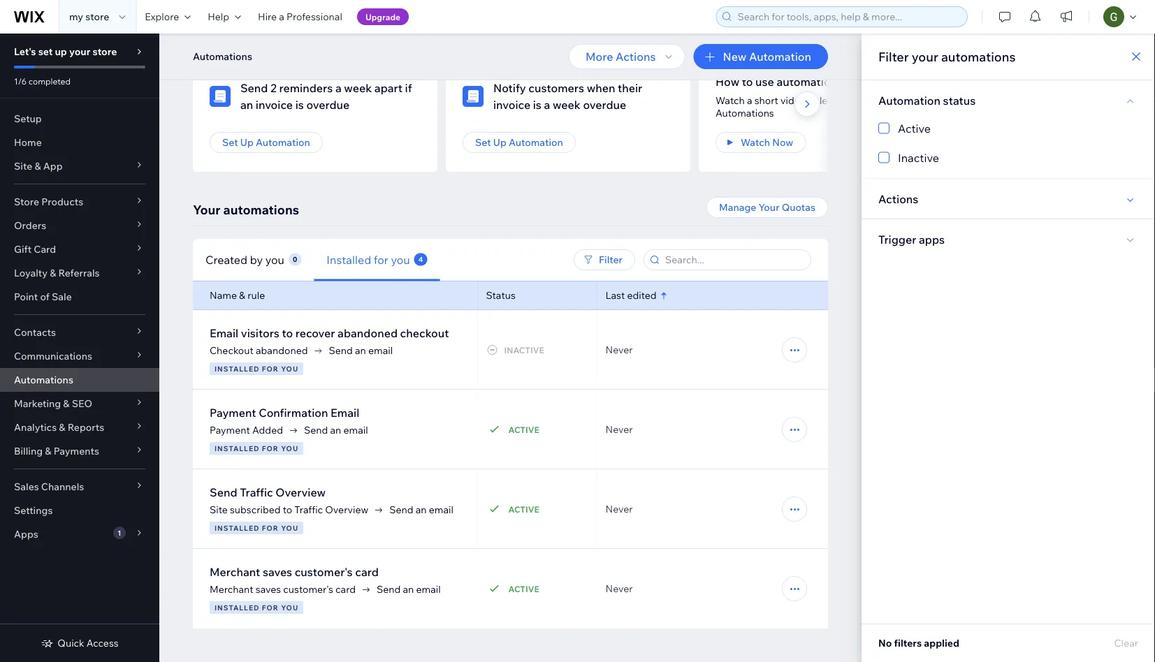 Task type: vqa. For each thing, say whether or not it's contained in the screenshot.
first I'm from the bottom
no



Task type: describe. For each thing, give the bounding box(es) containing it.
1 merchant from the top
[[210, 566, 260, 580]]

actions inside more actions dropdown button
[[616, 50, 656, 64]]

no filters applied
[[879, 638, 960, 650]]

an for email visitors to recover abandoned checkout
[[355, 345, 366, 357]]

you for installed for you
[[391, 253, 410, 267]]

added
[[252, 424, 283, 437]]

help
[[208, 10, 229, 23]]

help button
[[199, 0, 250, 34]]

point
[[14, 291, 38, 303]]

new automation
[[723, 50, 812, 64]]

watch inside 'tip how to use automations watch a short video to learn the basics of wix automations'
[[716, 94, 745, 107]]

apart
[[375, 81, 403, 95]]

0 horizontal spatial abandoned
[[256, 345, 308, 357]]

status
[[486, 289, 516, 302]]

invoice inside send 2 reminders a week apart if an invoice is overdue
[[256, 98, 293, 112]]

let's
[[14, 45, 36, 58]]

setup link
[[0, 107, 159, 131]]

automations link
[[0, 368, 159, 392]]

installed for you for traffic
[[215, 524, 299, 533]]

0 vertical spatial saves
[[263, 566, 292, 580]]

installed for payment
[[215, 444, 260, 453]]

get paid on time
[[210, 59, 285, 69]]

email for send traffic overview
[[429, 504, 454, 516]]

site subscribed to traffic overview
[[210, 504, 369, 516]]

how
[[716, 75, 740, 89]]

site & app
[[14, 160, 63, 172]]

visitors
[[241, 326, 280, 340]]

checkout
[[210, 345, 254, 357]]

new
[[723, 50, 747, 64]]

1 horizontal spatial your
[[912, 49, 939, 64]]

send 2 reminders a week apart if an invoice is overdue
[[240, 81, 412, 112]]

home
[[14, 136, 42, 149]]

automation inside new automation button
[[749, 50, 812, 64]]

hire a professional
[[258, 10, 342, 23]]

upgrade
[[366, 12, 401, 22]]

category image
[[210, 86, 231, 107]]

automation up active
[[879, 93, 941, 107]]

rule
[[248, 289, 265, 302]]

contacts button
[[0, 321, 159, 345]]

automations inside 'tip how to use automations watch a short video to learn the basics of wix automations'
[[777, 75, 843, 89]]

1 vertical spatial saves
[[256, 584, 281, 596]]

for for confirmation
[[262, 444, 279, 453]]

0 vertical spatial overview
[[276, 486, 326, 500]]

the
[[845, 94, 860, 107]]

reminders
[[279, 81, 333, 95]]

invoice inside notify customers when their invoice is a week overdue
[[494, 98, 531, 112]]

get
[[210, 59, 227, 69]]

customers
[[529, 81, 584, 95]]

for for traffic
[[262, 524, 279, 533]]

point of sale
[[14, 291, 72, 303]]

up for send 2 reminders a week apart if an invoice is overdue
[[240, 136, 254, 149]]

1 vertical spatial customer's
[[283, 584, 333, 596]]

settings
[[14, 505, 53, 517]]

week inside notify customers when their invoice is a week overdue
[[553, 98, 581, 112]]

1 vertical spatial email
[[331, 406, 360, 420]]

0
[[293, 255, 297, 264]]

send inside send 2 reminders a week apart if an invoice is overdue
[[240, 81, 268, 95]]

settings link
[[0, 499, 159, 523]]

quick access button
[[41, 638, 119, 650]]

apps
[[919, 232, 945, 246]]

payments
[[54, 445, 99, 458]]

2 your from the left
[[193, 202, 221, 217]]

time
[[265, 59, 285, 69]]

2 merchant from the top
[[210, 584, 254, 596]]

installed
[[327, 253, 371, 267]]

active for send traffic overview
[[509, 504, 540, 515]]

never for send traffic overview
[[606, 503, 633, 516]]

subscribed
[[230, 504, 281, 516]]

point of sale link
[[0, 285, 159, 309]]

payment confirmation email
[[210, 406, 360, 420]]

1 horizontal spatial abandoned
[[338, 326, 398, 340]]

last
[[606, 289, 625, 302]]

site for site & app
[[14, 160, 32, 172]]

quick access
[[58, 638, 119, 650]]

completed
[[29, 76, 71, 86]]

more
[[586, 50, 613, 64]]

send for merchant saves customer's card
[[377, 584, 401, 596]]

installed for you for saves
[[215, 604, 299, 612]]

products
[[41, 196, 83, 208]]

their
[[618, 81, 643, 95]]

tab list containing created by you
[[193, 239, 517, 281]]

overdue inside notify customers when their invoice is a week overdue
[[583, 98, 627, 112]]

1 merchant saves customer's card from the top
[[210, 566, 379, 580]]

list containing how to use automations
[[193, 46, 1156, 172]]

& for analytics
[[59, 422, 65, 434]]

& for loyalty
[[50, 267, 56, 279]]

on
[[250, 59, 263, 69]]

let's set up your store
[[14, 45, 117, 58]]

overdue inside send 2 reminders a week apart if an invoice is overdue
[[307, 98, 350, 112]]

send for payment confirmation email
[[304, 424, 328, 437]]

inactive
[[898, 151, 940, 165]]

a inside notify customers when their invoice is a week overdue
[[544, 98, 550, 112]]

trigger apps
[[879, 232, 945, 246]]

active
[[898, 121, 931, 135]]

send an email for email
[[304, 424, 368, 437]]

watch now button
[[716, 132, 806, 153]]

more actions
[[586, 50, 656, 64]]

my store
[[69, 10, 109, 23]]

reports
[[68, 422, 104, 434]]

store inside sidebar element
[[93, 45, 117, 58]]

notify
[[494, 81, 526, 95]]

email for payment confirmation email
[[344, 424, 368, 437]]

learn
[[820, 94, 843, 107]]

of inside 'tip how to use automations watch a short video to learn the basics of wix automations'
[[893, 94, 902, 107]]

orders button
[[0, 214, 159, 238]]

never for payment confirmation email
[[606, 424, 633, 436]]

never for email visitors to recover abandoned checkout
[[606, 344, 633, 356]]

apps
[[14, 529, 38, 541]]

filter for filter your automations
[[879, 49, 909, 64]]

Search for tools, apps, help & more... field
[[734, 7, 963, 27]]

automation down notify customers when their invoice is a week overdue
[[509, 136, 563, 149]]

hire a professional link
[[250, 0, 351, 34]]

a inside 'tip how to use automations watch a short video to learn the basics of wix automations'
[[747, 94, 753, 107]]

0 vertical spatial card
[[355, 566, 379, 580]]

an for payment confirmation email
[[330, 424, 341, 437]]

quick
[[58, 638, 84, 650]]

send an email for customer's
[[377, 584, 441, 596]]

up
[[55, 45, 67, 58]]

setup
[[14, 113, 42, 125]]

for for saves
[[262, 604, 279, 612]]

send an email for overview
[[390, 504, 454, 516]]

communications
[[14, 350, 92, 363]]

store products button
[[0, 190, 159, 214]]

checkout abandoned
[[210, 345, 308, 357]]

store products
[[14, 196, 83, 208]]

home link
[[0, 131, 159, 155]]

is inside send 2 reminders a week apart if an invoice is overdue
[[295, 98, 304, 112]]

marketing
[[14, 398, 61, 410]]

a right 'hire'
[[279, 10, 284, 23]]

& for name
[[239, 289, 246, 302]]

category image
[[463, 86, 484, 107]]

card
[[34, 243, 56, 256]]

1
[[118, 529, 121, 538]]

created by you
[[206, 253, 285, 267]]

marketing & seo
[[14, 398, 92, 410]]

1 vertical spatial card
[[336, 584, 356, 596]]



Task type: locate. For each thing, give the bounding box(es) containing it.
& right billing
[[45, 445, 51, 458]]

1/6
[[14, 76, 27, 86]]

site left 'subscribed'
[[210, 504, 228, 516]]

3 installed for you from the top
[[215, 524, 299, 533]]

0 horizontal spatial you
[[265, 253, 285, 267]]

email for email visitors to recover abandoned checkout
[[368, 345, 393, 357]]

status
[[944, 93, 976, 107]]

4 for from the top
[[262, 604, 279, 612]]

analytics & reports button
[[0, 416, 159, 440]]

invoice down 2
[[256, 98, 293, 112]]

manage
[[719, 201, 757, 214]]

use
[[756, 75, 775, 89]]

2 overdue from the left
[[583, 98, 627, 112]]

active for payment confirmation email
[[509, 425, 540, 435]]

payment for payment added
[[210, 424, 250, 437]]

is down reminders
[[295, 98, 304, 112]]

installed for send
[[215, 524, 260, 533]]

professional
[[287, 10, 342, 23]]

0 horizontal spatial automations
[[14, 374, 73, 386]]

1 never from the top
[[606, 344, 633, 356]]

0 vertical spatial site
[[14, 160, 32, 172]]

of inside sidebar element
[[40, 291, 50, 303]]

store down my store
[[93, 45, 117, 58]]

payment up payment added
[[210, 406, 256, 420]]

automations button
[[186, 46, 259, 67]]

0 vertical spatial abandoned
[[338, 326, 398, 340]]

site inside popup button
[[14, 160, 32, 172]]

& inside dropdown button
[[63, 398, 70, 410]]

automation
[[749, 50, 812, 64], [879, 93, 941, 107], [256, 136, 310, 149], [509, 136, 563, 149]]

1 horizontal spatial set up automation button
[[463, 132, 576, 153]]

2 never from the top
[[606, 424, 633, 436]]

tip
[[716, 59, 729, 69]]

& left seo
[[63, 398, 70, 410]]

1 horizontal spatial automations
[[777, 75, 843, 89]]

actions
[[616, 50, 656, 64], [879, 192, 919, 206]]

1 is from the left
[[295, 98, 304, 112]]

& left rule
[[239, 289, 246, 302]]

3 you from the top
[[281, 524, 299, 533]]

your inside sidebar element
[[69, 45, 90, 58]]

watch down how
[[716, 94, 745, 107]]

1 vertical spatial automations
[[716, 107, 774, 119]]

actions up their
[[616, 50, 656, 64]]

set up automation for week
[[475, 136, 563, 149]]

an for merchant saves customer's card
[[403, 584, 414, 596]]

0 horizontal spatial your
[[193, 202, 221, 217]]

1 set up automation from the left
[[222, 136, 310, 149]]

& left reports
[[59, 422, 65, 434]]

an inside send 2 reminders a week apart if an invoice is overdue
[[240, 98, 253, 112]]

1 vertical spatial merchant saves customer's card
[[210, 584, 356, 596]]

sales channels
[[14, 481, 84, 493]]

loyalty & referrals button
[[0, 261, 159, 285]]

2 you from the left
[[391, 253, 410, 267]]

2 for from the top
[[262, 444, 279, 453]]

list
[[193, 46, 1156, 172]]

installed for you
[[327, 253, 410, 267]]

1 you from the left
[[265, 253, 285, 267]]

to right visitors
[[282, 326, 293, 340]]

payment for payment confirmation email
[[210, 406, 256, 420]]

Search... field
[[661, 250, 807, 270]]

upgrade button
[[357, 8, 409, 25]]

2 you from the top
[[281, 444, 299, 453]]

you for confirmation
[[281, 444, 299, 453]]

filter your automations
[[879, 49, 1016, 64]]

to for email visitors to recover abandoned checkout
[[282, 326, 293, 340]]

0 horizontal spatial set up automation button
[[210, 132, 323, 153]]

send an email
[[329, 345, 393, 357], [304, 424, 368, 437], [390, 504, 454, 516], [377, 584, 441, 596]]

to down send traffic overview on the left of the page
[[283, 504, 292, 516]]

automations for automations link at the left
[[14, 374, 73, 386]]

2 active from the top
[[509, 504, 540, 515]]

a right reminders
[[336, 81, 342, 95]]

is down the customers
[[533, 98, 542, 112]]

0 vertical spatial of
[[893, 94, 902, 107]]

to for site subscribed to traffic overview
[[283, 504, 292, 516]]

sidebar element
[[0, 34, 159, 663]]

1 vertical spatial payment
[[210, 424, 250, 437]]

filter for filter
[[599, 254, 623, 266]]

1 vertical spatial week
[[553, 98, 581, 112]]

set up automation button for an
[[210, 132, 323, 153]]

actions up trigger
[[879, 192, 919, 206]]

overdue down when at the right top of page
[[583, 98, 627, 112]]

you for visitors
[[281, 365, 299, 373]]

automation up the use
[[749, 50, 812, 64]]

your automations
[[193, 202, 299, 217]]

0 horizontal spatial filter
[[599, 254, 623, 266]]

0 vertical spatial week
[[344, 81, 372, 95]]

installed for merchant
[[215, 604, 260, 612]]

no
[[879, 638, 892, 650]]

you right by
[[265, 253, 285, 267]]

1 vertical spatial of
[[40, 291, 50, 303]]

set down category icon
[[475, 136, 491, 149]]

created
[[206, 253, 248, 267]]

never
[[606, 344, 633, 356], [606, 424, 633, 436], [606, 503, 633, 516], [606, 583, 633, 595]]

0 vertical spatial payment
[[210, 406, 256, 420]]

a down the customers
[[544, 98, 550, 112]]

set down category image
[[222, 136, 238, 149]]

your inside button
[[759, 201, 780, 214]]

new automation button
[[694, 44, 828, 69]]

name & rule
[[210, 289, 265, 302]]

filter
[[879, 49, 909, 64], [599, 254, 623, 266]]

automation status
[[879, 93, 976, 107]]

1 vertical spatial merchant
[[210, 584, 254, 596]]

1 your from the left
[[759, 201, 780, 214]]

to
[[742, 75, 753, 89], [808, 94, 818, 107], [282, 326, 293, 340], [283, 504, 292, 516]]

set up automation button
[[210, 132, 323, 153], [463, 132, 576, 153]]

1 set up automation button from the left
[[210, 132, 323, 153]]

installed for you for visitors
[[215, 365, 299, 373]]

0 horizontal spatial email
[[210, 326, 239, 340]]

gift card
[[14, 243, 56, 256]]

1 horizontal spatial filter
[[879, 49, 909, 64]]

hire
[[258, 10, 277, 23]]

filter up basics at the right top of page
[[879, 49, 909, 64]]

confirmation
[[259, 406, 328, 420]]

0 vertical spatial watch
[[716, 94, 745, 107]]

set up automation down 2
[[222, 136, 310, 149]]

basics
[[862, 94, 891, 107]]

4 installed from the top
[[215, 604, 260, 612]]

2 set up automation button from the left
[[463, 132, 576, 153]]

0 horizontal spatial automations
[[223, 202, 299, 217]]

analytics
[[14, 422, 57, 434]]

site down home at the left of page
[[14, 160, 32, 172]]

week down the customers
[[553, 98, 581, 112]]

active
[[509, 425, 540, 435], [509, 504, 540, 515], [509, 584, 540, 595]]

0 horizontal spatial actions
[[616, 50, 656, 64]]

explore
[[145, 10, 179, 23]]

more actions button
[[569, 44, 685, 69]]

1 vertical spatial automations
[[777, 75, 843, 89]]

is
[[295, 98, 304, 112], [533, 98, 542, 112]]

0 vertical spatial active
[[509, 425, 540, 435]]

2 payment from the top
[[210, 424, 250, 437]]

automations
[[942, 49, 1016, 64], [777, 75, 843, 89], [223, 202, 299, 217]]

0 horizontal spatial overdue
[[307, 98, 350, 112]]

for for visitors
[[262, 365, 279, 373]]

traffic down send traffic overview on the left of the page
[[295, 504, 323, 516]]

your up automation status
[[912, 49, 939, 64]]

0 horizontal spatial set up automation
[[222, 136, 310, 149]]

payment added
[[210, 424, 283, 437]]

Inactive checkbox
[[879, 149, 1139, 166]]

2 vertical spatial automations
[[14, 374, 73, 386]]

automations for automations button
[[193, 50, 252, 63]]

& inside popup button
[[59, 422, 65, 434]]

4 never from the top
[[606, 583, 633, 595]]

billing & payments button
[[0, 440, 159, 464]]

1 vertical spatial overview
[[325, 504, 369, 516]]

invoice down notify
[[494, 98, 531, 112]]

2 invoice from the left
[[494, 98, 531, 112]]

up for notify customers when their invoice is a week overdue
[[493, 136, 507, 149]]

1 active from the top
[[509, 425, 540, 435]]

1 horizontal spatial automations
[[193, 50, 252, 63]]

watch
[[716, 94, 745, 107], [741, 136, 771, 149]]

overdue
[[307, 98, 350, 112], [583, 98, 627, 112]]

to left learn
[[808, 94, 818, 107]]

1 installed for you from the top
[[215, 365, 299, 373]]

watch now
[[741, 136, 794, 149]]

1 invoice from the left
[[256, 98, 293, 112]]

automation down 2
[[256, 136, 310, 149]]

& left app
[[35, 160, 41, 172]]

1 horizontal spatial overdue
[[583, 98, 627, 112]]

0 vertical spatial merchant saves customer's card
[[210, 566, 379, 580]]

1 vertical spatial actions
[[879, 192, 919, 206]]

week inside send 2 reminders a week apart if an invoice is overdue
[[344, 81, 372, 95]]

filters
[[895, 638, 922, 650]]

Active checkbox
[[879, 120, 1139, 137]]

0 vertical spatial filter
[[879, 49, 909, 64]]

2 horizontal spatial automations
[[716, 107, 774, 119]]

email up checkout
[[210, 326, 239, 340]]

2 installed from the top
[[215, 444, 260, 453]]

set for notify customers when their invoice is a week overdue
[[475, 136, 491, 149]]

2 installed for you from the top
[[215, 444, 299, 453]]

1 horizontal spatial invoice
[[494, 98, 531, 112]]

0 horizontal spatial of
[[40, 291, 50, 303]]

when
[[587, 81, 616, 95]]

send for send traffic overview
[[390, 504, 414, 516]]

trigger
[[879, 232, 917, 246]]

marketing & seo button
[[0, 392, 159, 416]]

1 horizontal spatial set
[[475, 136, 491, 149]]

installed for email
[[215, 365, 260, 373]]

automations inside sidebar element
[[14, 374, 73, 386]]

channels
[[41, 481, 84, 493]]

contacts
[[14, 326, 56, 339]]

payment
[[210, 406, 256, 420], [210, 424, 250, 437]]

email for merchant saves customer's card
[[416, 584, 441, 596]]

1 you from the top
[[281, 365, 299, 373]]

&
[[35, 160, 41, 172], [50, 267, 56, 279], [239, 289, 246, 302], [63, 398, 70, 410], [59, 422, 65, 434], [45, 445, 51, 458]]

week left apart
[[344, 81, 372, 95]]

0 horizontal spatial set
[[222, 136, 238, 149]]

overdue down reminders
[[307, 98, 350, 112]]

up up your automations
[[240, 136, 254, 149]]

filter inside button
[[599, 254, 623, 266]]

set up automation button for week
[[463, 132, 576, 153]]

1 horizontal spatial up
[[493, 136, 507, 149]]

1 vertical spatial abandoned
[[256, 345, 308, 357]]

sales
[[14, 481, 39, 493]]

you
[[265, 253, 285, 267], [391, 253, 410, 267]]

traffic up 'subscribed'
[[240, 486, 273, 500]]

sale
[[52, 291, 72, 303]]

seo
[[72, 398, 92, 410]]

0 vertical spatial automations
[[942, 49, 1016, 64]]

2 set up automation from the left
[[475, 136, 563, 149]]

tip how to use automations watch a short video to learn the basics of wix automations
[[716, 59, 922, 119]]

manage your quotas
[[719, 201, 816, 214]]

tab list
[[193, 239, 517, 281]]

0 horizontal spatial invoice
[[256, 98, 293, 112]]

my
[[69, 10, 83, 23]]

payment left the added
[[210, 424, 250, 437]]

sales channels button
[[0, 475, 159, 499]]

set for send 2 reminders a week apart if an invoice is overdue
[[222, 136, 238, 149]]

0 horizontal spatial week
[[344, 81, 372, 95]]

is inside notify customers when their invoice is a week overdue
[[533, 98, 542, 112]]

last edited
[[606, 289, 657, 302]]

loyalty
[[14, 267, 48, 279]]

3 active from the top
[[509, 584, 540, 595]]

1 horizontal spatial of
[[893, 94, 902, 107]]

abandoned
[[338, 326, 398, 340], [256, 345, 308, 357]]

up down notify
[[493, 136, 507, 149]]

2 vertical spatial active
[[509, 584, 540, 595]]

of left wix
[[893, 94, 902, 107]]

1 payment from the top
[[210, 406, 256, 420]]

1 horizontal spatial actions
[[879, 192, 919, 206]]

set up automation down notify
[[475, 136, 563, 149]]

video
[[781, 94, 806, 107]]

never for merchant saves customer's card
[[606, 583, 633, 595]]

a
[[279, 10, 284, 23], [336, 81, 342, 95], [747, 94, 753, 107], [544, 98, 550, 112]]

by
[[250, 253, 263, 267]]

1 vertical spatial store
[[93, 45, 117, 58]]

of left the sale
[[40, 291, 50, 303]]

your up created
[[193, 202, 221, 217]]

paid
[[228, 59, 248, 69]]

automations up by
[[223, 202, 299, 217]]

short
[[755, 94, 779, 107]]

if
[[405, 81, 412, 95]]

3 for from the top
[[262, 524, 279, 533]]

automations up the video
[[777, 75, 843, 89]]

1 vertical spatial filter
[[599, 254, 623, 266]]

2 horizontal spatial automations
[[942, 49, 1016, 64]]

wix
[[905, 94, 922, 107]]

0 vertical spatial automations
[[193, 50, 252, 63]]

installed for you for confirmation
[[215, 444, 299, 453]]

communications button
[[0, 345, 159, 368]]

1 vertical spatial active
[[509, 504, 540, 515]]

email right the "confirmation"
[[331, 406, 360, 420]]

store
[[14, 196, 39, 208]]

automations inside 'tip how to use automations watch a short video to learn the basics of wix automations'
[[716, 107, 774, 119]]

filter up last
[[599, 254, 623, 266]]

set up automation button down notify
[[463, 132, 576, 153]]

your right up
[[69, 45, 90, 58]]

watch left now
[[741, 136, 771, 149]]

card
[[355, 566, 379, 580], [336, 584, 356, 596]]

send
[[240, 81, 268, 95], [329, 345, 353, 357], [304, 424, 328, 437], [210, 486, 237, 500], [390, 504, 414, 516], [377, 584, 401, 596]]

send an email for to
[[329, 345, 393, 357]]

0 vertical spatial email
[[210, 326, 239, 340]]

0 horizontal spatial up
[[240, 136, 254, 149]]

set up automation button down 2
[[210, 132, 323, 153]]

3 installed from the top
[[215, 524, 260, 533]]

1 installed from the top
[[215, 365, 260, 373]]

1 horizontal spatial is
[[533, 98, 542, 112]]

site
[[14, 160, 32, 172], [210, 504, 228, 516]]

0 horizontal spatial site
[[14, 160, 32, 172]]

1 vertical spatial traffic
[[295, 504, 323, 516]]

your left quotas
[[759, 201, 780, 214]]

1 up from the left
[[240, 136, 254, 149]]

you right for
[[391, 253, 410, 267]]

your
[[69, 45, 90, 58], [912, 49, 939, 64]]

1 horizontal spatial traffic
[[295, 504, 323, 516]]

0 horizontal spatial is
[[295, 98, 304, 112]]

automations inside button
[[193, 50, 252, 63]]

0 horizontal spatial your
[[69, 45, 90, 58]]

send for email visitors to recover abandoned checkout
[[329, 345, 353, 357]]

store right the my
[[85, 10, 109, 23]]

& inside 'dropdown button'
[[45, 445, 51, 458]]

1 for from the top
[[262, 365, 279, 373]]

4 you from the top
[[281, 604, 299, 612]]

1 horizontal spatial your
[[759, 201, 780, 214]]

1 horizontal spatial week
[[553, 98, 581, 112]]

a left short
[[747, 94, 753, 107]]

watch inside button
[[741, 136, 771, 149]]

set up automation for an
[[222, 136, 310, 149]]

0 horizontal spatial traffic
[[240, 486, 273, 500]]

abandoned down visitors
[[256, 345, 308, 357]]

4 installed for you from the top
[[215, 604, 299, 612]]

to left the use
[[742, 75, 753, 89]]

1 horizontal spatial you
[[391, 253, 410, 267]]

quotas
[[782, 201, 816, 214]]

1 horizontal spatial email
[[331, 406, 360, 420]]

1 vertical spatial watch
[[741, 136, 771, 149]]

& for marketing
[[63, 398, 70, 410]]

site for site subscribed to traffic overview
[[210, 504, 228, 516]]

an for send traffic overview
[[416, 504, 427, 516]]

store
[[85, 10, 109, 23], [93, 45, 117, 58]]

you for saves
[[281, 604, 299, 612]]

1 horizontal spatial set up automation
[[475, 136, 563, 149]]

abandoned right "recover"
[[338, 326, 398, 340]]

0 vertical spatial traffic
[[240, 486, 273, 500]]

& right loyalty
[[50, 267, 56, 279]]

you for traffic
[[281, 524, 299, 533]]

0 vertical spatial customer's
[[295, 566, 353, 580]]

automations up 'status'
[[942, 49, 1016, 64]]

you for created by you
[[265, 253, 285, 267]]

& for site
[[35, 160, 41, 172]]

1 overdue from the left
[[307, 98, 350, 112]]

orders
[[14, 220, 46, 232]]

2 merchant saves customer's card from the top
[[210, 584, 356, 596]]

0 vertical spatial merchant
[[210, 566, 260, 580]]

access
[[87, 638, 119, 650]]

active for merchant saves customer's card
[[509, 584, 540, 595]]

2 up from the left
[[493, 136, 507, 149]]

0 vertical spatial actions
[[616, 50, 656, 64]]

2 set from the left
[[475, 136, 491, 149]]

1 vertical spatial site
[[210, 504, 228, 516]]

2 vertical spatial automations
[[223, 202, 299, 217]]

1 set from the left
[[222, 136, 238, 149]]

a inside send 2 reminders a week apart if an invoice is overdue
[[336, 81, 342, 95]]

1 horizontal spatial site
[[210, 504, 228, 516]]

3 never from the top
[[606, 503, 633, 516]]

0 vertical spatial store
[[85, 10, 109, 23]]

checkout
[[400, 326, 449, 340]]

2 is from the left
[[533, 98, 542, 112]]

to for tip how to use automations watch a short video to learn the basics of wix automations
[[742, 75, 753, 89]]

& for billing
[[45, 445, 51, 458]]



